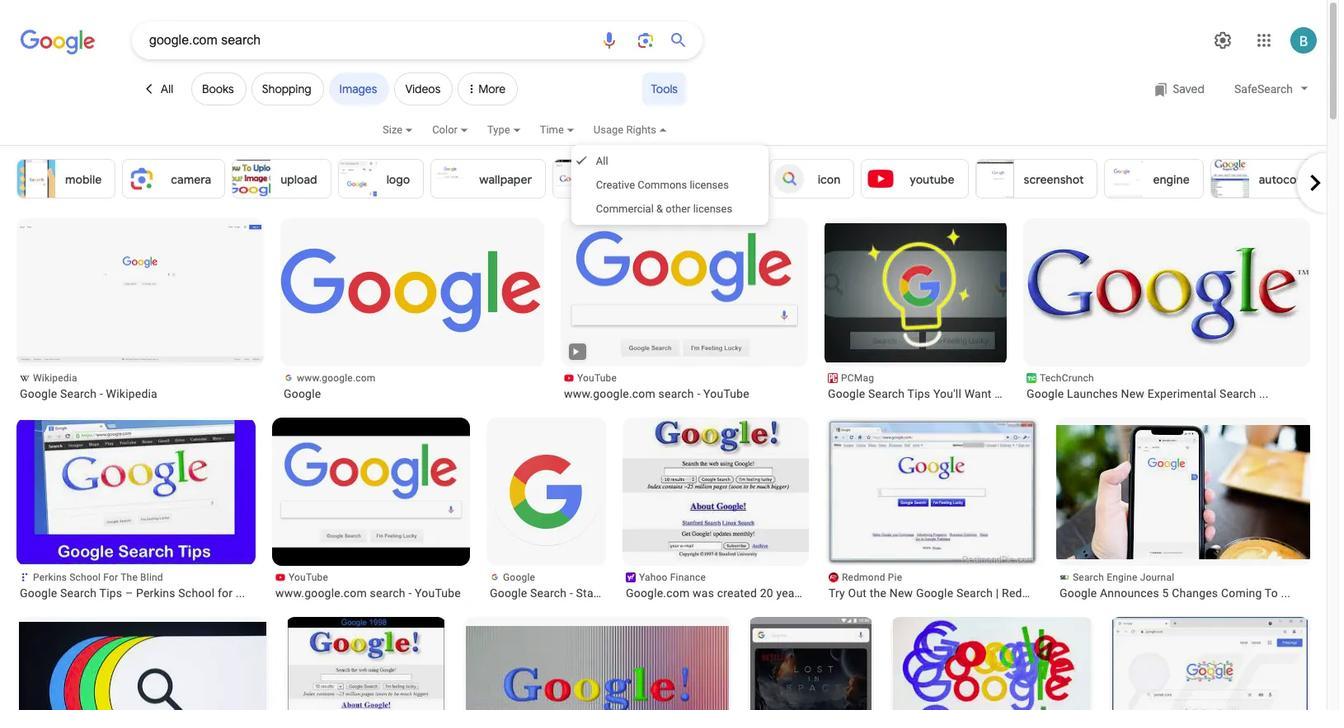Task type: locate. For each thing, give the bounding box(es) containing it.
new right launches
[[1121, 388, 1145, 401]]

books link
[[191, 73, 246, 106]]

0 vertical spatial list
[[16, 159, 1339, 199]]

1 horizontal spatial tips
[[908, 388, 931, 401]]

0 horizontal spatial www.google.com search - youtube
[[275, 587, 461, 600]]

usage rights button
[[594, 121, 686, 149]]

perkins
[[33, 572, 67, 584], [136, 587, 175, 600]]

redmond up out
[[842, 572, 886, 584]]

... down the finance
[[692, 587, 702, 600]]

... inside google search - stay in the know with your google app element
[[692, 587, 702, 600]]

1 vertical spatial search
[[370, 587, 406, 600]]

search inside list item
[[60, 388, 97, 401]]

videos
[[405, 82, 441, 96]]

5
[[1162, 587, 1169, 600]]

usage
[[594, 124, 624, 136]]

wallpaper link
[[431, 159, 546, 199]]

search
[[659, 388, 694, 401], [370, 587, 406, 600]]

google.com was created 20 years ago — here's what it looked like when it  first launched image
[[622, 418, 810, 567]]

google launches new experimental search ... list item
[[1024, 219, 1311, 402]]

... right "experimental"
[[1259, 388, 1269, 401]]

google search - stay in the know with your google app image
[[487, 433, 606, 552], [751, 618, 872, 711]]

...
[[1041, 388, 1051, 401], [1259, 388, 1269, 401], [236, 587, 245, 600], [692, 587, 702, 600], [831, 587, 840, 600], [1281, 587, 1291, 600]]

try
[[829, 587, 845, 600]]

1 list from the top
[[16, 159, 1339, 199]]

www.google.com search - youtube
[[564, 388, 750, 401], [275, 587, 461, 600]]

www.google.com
[[297, 373, 376, 384], [564, 388, 656, 401], [275, 587, 367, 600]]

google element
[[284, 387, 541, 402]]

1 vertical spatial all link
[[571, 149, 769, 173]]

google for google element
[[284, 388, 321, 401]]

tools
[[651, 82, 678, 96]]

... right the learn
[[1041, 388, 1051, 401]]

youtube
[[910, 172, 955, 187]]

redmond
[[842, 572, 886, 584], [1002, 587, 1053, 600]]

new
[[1121, 388, 1145, 401], [890, 587, 913, 600]]

0 vertical spatial google search - stay in the know with your google app image
[[487, 433, 606, 552]]

0 horizontal spatial search
[[370, 587, 406, 600]]

0 vertical spatial perkins
[[33, 572, 67, 584]]

... inside google.com was created 20 years ago — here's what it looked like when it  first launched element
[[831, 587, 840, 600]]

learn
[[1008, 388, 1038, 401]]

engine
[[1107, 572, 1138, 584]]

www.google.com search - youtube for www.google.com search - youtube list item to the left's 'www.google.com search - youtube' 'element'
[[275, 587, 461, 600]]

1 vertical spatial redmond
[[1002, 587, 1053, 600]]

blind
[[140, 572, 163, 584]]

... inside google search tips – perkins school for the blind element
[[236, 587, 245, 600]]

0 vertical spatial school
[[70, 572, 101, 584]]

perkins down blind
[[136, 587, 175, 600]]

0 vertical spatial all link
[[132, 73, 186, 106]]

autocomplete link
[[1210, 159, 1339, 199]]

google inside list item
[[20, 388, 57, 401]]

google search tips – perkins school for the blind element
[[20, 586, 252, 601]]

0 vertical spatial www.google.com search - youtube list item
[[561, 219, 808, 402]]

all left books
[[161, 82, 173, 96]]

iphone
[[601, 172, 638, 187]]

iphone link
[[553, 159, 652, 199]]

... right to
[[1281, 587, 1291, 600]]

licenses up other
[[690, 179, 729, 191]]

google.com was created 20 years ago — here's what it looked like when it  first launched element
[[626, 586, 840, 601]]

type
[[487, 124, 510, 136]]

google hopes ai can turn search into a conversation | wired image
[[893, 618, 1091, 711]]

www.google.com search - youtube image
[[561, 224, 808, 363], [272, 418, 470, 567]]

pcmag
[[841, 373, 874, 384]]

2 list from the top
[[16, 219, 1327, 711]]

0 horizontal spatial new
[[890, 587, 913, 600]]

android
[[707, 172, 749, 187]]

changes
[[1172, 587, 1218, 600]]

google launches new experimental search features for tracking your online  purchases, reservations & events from gmail | techcrunch element
[[1027, 387, 1307, 402]]

for
[[218, 587, 233, 600]]

color button
[[432, 121, 487, 149]]

0 horizontal spatial redmond
[[842, 572, 886, 584]]

www.google.com search - youtube element for www.google.com search - youtube list item to the left
[[275, 586, 467, 601]]

1 vertical spatial www.google.com search - youtube list item
[[272, 418, 470, 601]]

0 vertical spatial search
[[659, 388, 694, 401]]

screenshot link
[[975, 159, 1098, 199]]

tips left you'll
[[908, 388, 931, 401]]

upload
[[281, 172, 317, 187]]

0 horizontal spatial the
[[615, 587, 631, 600]]

1 vertical spatial tips
[[99, 587, 122, 600]]

1 horizontal spatial wikipedia
[[106, 388, 157, 401]]

1 vertical spatial wikipedia
[[106, 388, 157, 401]]

saved
[[1173, 82, 1205, 96]]

google turns 25: the search engine revolutionised how we access  information, but will it survive ai? image
[[466, 627, 729, 711]]

icon link
[[769, 159, 855, 199]]

commercial & other licenses link
[[571, 197, 769, 221]]

1 horizontal spatial www.google.com search - youtube element
[[564, 387, 805, 402]]

pie left announces
[[1056, 587, 1072, 600]]

1 horizontal spatial search
[[659, 388, 694, 401]]

know
[[634, 587, 664, 600]]

tips
[[908, 388, 931, 401], [99, 587, 122, 600]]

safesearch button
[[1226, 72, 1317, 106]]

search engine journal
[[1073, 572, 1175, 584]]

1 horizontal spatial redmond
[[1002, 587, 1053, 600]]

for
[[103, 572, 118, 584]]

the right the "in"
[[615, 587, 631, 600]]

videos link
[[395, 73, 453, 106]]

safesearch
[[1235, 82, 1293, 95]]

1 horizontal spatial the
[[870, 587, 887, 600]]

in
[[602, 587, 612, 600]]

stay
[[576, 587, 599, 600]]

years
[[776, 587, 805, 600]]

new inside list item
[[890, 587, 913, 600]]

pie up try out the new google search | redmond pie
[[888, 572, 902, 584]]

1 horizontal spatial www.google.com search - youtube list item
[[561, 219, 808, 402]]

0 horizontal spatial tips
[[99, 587, 122, 600]]

0 vertical spatial tips
[[908, 388, 931, 401]]

- inside list item
[[100, 388, 103, 401]]

www.google.com search - youtube for 'www.google.com search - youtube' 'element' associated with www.google.com search - youtube list item to the top
[[564, 388, 750, 401]]

0 horizontal spatial all link
[[132, 73, 186, 106]]

google search tips you'll want to learn ...
[[828, 388, 1051, 401]]

licenses down android link
[[693, 203, 732, 215]]

0 horizontal spatial www.google.com search - youtube image
[[272, 418, 470, 567]]

list containing google search - wikipedia
[[16, 219, 1327, 711]]

google list item
[[280, 219, 544, 402]]

0 vertical spatial new
[[1121, 388, 1145, 401]]

perkins school for the blind
[[33, 572, 163, 584]]

0 horizontal spatial pie
[[888, 572, 902, 584]]

google for google search - stay in the know with ...
[[490, 587, 527, 600]]

1 vertical spatial pie
[[1056, 587, 1072, 600]]

school
[[70, 572, 101, 584], [178, 587, 215, 600]]

0 vertical spatial www.google.com search - youtube element
[[564, 387, 805, 402]]

1 vertical spatial www.google.com search - youtube image
[[272, 418, 470, 567]]

... inside google announces 5 changes coming to mobile search element
[[1281, 587, 1291, 600]]

1 horizontal spatial all
[[596, 155, 608, 167]]

1 vertical spatial google search - stay in the know with your google app image
[[751, 618, 872, 711]]

quick settings image
[[1213, 31, 1233, 50]]

0 vertical spatial wikipedia
[[33, 373, 77, 384]]

try out the new google search | redmond pie element
[[829, 586, 1072, 601]]

all up the iphone
[[596, 155, 608, 167]]

tips inside list item
[[99, 587, 122, 600]]

None search field
[[0, 21, 703, 59]]

1 horizontal spatial new
[[1121, 388, 1145, 401]]

0 horizontal spatial www.google.com search - youtube element
[[275, 586, 467, 601]]

google search - wikipedia list item
[[16, 219, 264, 402]]

www.google.com search - youtube element
[[564, 387, 805, 402], [275, 586, 467, 601]]

more filters element
[[458, 73, 518, 106]]

size button
[[383, 121, 432, 149]]

what is google? image
[[288, 618, 445, 711]]

all link left books
[[132, 73, 186, 106]]

0 vertical spatial www.google.com
[[297, 373, 376, 384]]

new down redmond pie
[[890, 587, 913, 600]]

0 horizontal spatial all
[[161, 82, 173, 96]]

mobile
[[65, 172, 102, 187]]

0 horizontal spatial google search - stay in the know with your google app image
[[487, 433, 606, 552]]

commons
[[638, 179, 687, 191]]

try out the new google search | redmond pie
[[829, 587, 1072, 600]]

1 vertical spatial www.google.com search - youtube element
[[275, 586, 467, 601]]

tips inside list item
[[908, 388, 931, 401]]

commercial
[[596, 203, 654, 215]]

1 vertical spatial school
[[178, 587, 215, 600]]

... inside 'google launches new experimental search features for tracking your online  purchases, reservations & events from gmail | techcrunch' element
[[1259, 388, 1269, 401]]

creative commons licenses
[[596, 179, 729, 191]]

1 horizontal spatial www.google.com search - youtube
[[564, 388, 750, 401]]

1 vertical spatial all
[[596, 155, 608, 167]]

0 vertical spatial licenses
[[690, 179, 729, 191]]

google search - stay in the know with your google app image inside google search - stay in the know with ... list item
[[487, 433, 606, 552]]

all
[[161, 82, 173, 96], [596, 155, 608, 167]]

google announces 5 changes coming to ... list item
[[1056, 418, 1311, 601]]

0 vertical spatial www.google.com search - youtube
[[564, 388, 750, 401]]

logo link
[[338, 159, 424, 199]]

google launches new experimental search ...
[[1027, 388, 1269, 401]]

all link for creative commons licenses link
[[571, 149, 769, 173]]

time
[[540, 124, 564, 136]]

0 horizontal spatial school
[[70, 572, 101, 584]]

google search - stay in the know with ...
[[490, 587, 702, 600]]

creative commons licenses link
[[571, 173, 769, 197]]

1 vertical spatial new
[[890, 587, 913, 600]]

... right ago
[[831, 587, 840, 600]]

journal
[[1140, 572, 1175, 584]]

redmond right |
[[1002, 587, 1053, 600]]

google inside "list item"
[[1060, 587, 1097, 600]]

the down redmond pie
[[870, 587, 887, 600]]

Search text field
[[149, 26, 590, 54]]

licenses
[[690, 179, 729, 191], [693, 203, 732, 215]]

commercial & other licenses
[[596, 203, 732, 215]]

upload link
[[232, 159, 331, 199]]

search for 'www.google.com search - youtube' 'element' associated with www.google.com search - youtube list item to the top
[[659, 388, 694, 401]]

1 horizontal spatial www.google.com search - youtube image
[[561, 224, 808, 363]]

1 horizontal spatial perkins
[[136, 587, 175, 600]]

0 vertical spatial redmond
[[842, 572, 886, 584]]

1 vertical spatial list
[[16, 219, 1327, 711]]

1 horizontal spatial all link
[[571, 149, 769, 173]]

usage rights
[[594, 124, 656, 136]]

... right for
[[236, 587, 245, 600]]

google for google search tips – perkins school for ...
[[20, 587, 57, 600]]

0 horizontal spatial wikipedia
[[33, 373, 77, 384]]

0 vertical spatial www.google.com search - youtube image
[[561, 224, 808, 363]]

google search tips – perkins school for ...
[[20, 587, 245, 600]]

try out the new google search | redmond pie list item
[[826, 418, 1072, 601]]

0 horizontal spatial www.google.com search - youtube list item
[[272, 418, 470, 601]]

engine
[[1153, 172, 1190, 187]]

google.com
[[626, 587, 690, 600]]

techcrunch
[[1040, 373, 1094, 384]]

perkins left for
[[33, 572, 67, 584]]

1 horizontal spatial school
[[178, 587, 215, 600]]

other
[[666, 203, 691, 215]]

search
[[60, 388, 97, 401], [868, 388, 905, 401], [1220, 388, 1256, 401], [1073, 572, 1104, 584], [60, 587, 97, 600], [530, 587, 567, 600], [957, 587, 993, 600]]

all link
[[132, 73, 186, 106], [571, 149, 769, 173]]

1 vertical spatial www.google.com search - youtube
[[275, 587, 461, 600]]

all link up creative commons licenses
[[571, 149, 769, 173]]

tips down for
[[99, 587, 122, 600]]

list
[[16, 159, 1339, 199], [16, 219, 1327, 711]]

google.com was created 20 years ago ... list item
[[622, 418, 840, 601]]

all link for books link
[[132, 73, 186, 106]]

ago
[[808, 587, 828, 600]]

www.google.com search - youtube list item
[[561, 219, 808, 402], [272, 418, 470, 601]]



Task type: describe. For each thing, give the bounding box(es) containing it.
google announces 5 changes coming to mobile search element
[[1060, 586, 1307, 601]]

click for video information image
[[570, 346, 582, 358]]

more button
[[458, 59, 523, 112]]

1 horizontal spatial pie
[[1056, 587, 1072, 600]]

images
[[339, 82, 377, 96]]

www.google.com inside 'google' list item
[[297, 373, 376, 384]]

search by image image
[[636, 31, 656, 50]]

experimental
[[1148, 388, 1217, 401]]

... inside 21 google search tips you'll want to learn | pcmag element
[[1041, 388, 1051, 401]]

with
[[667, 587, 689, 600]]

books
[[202, 82, 234, 96]]

try out the new google search | redmond pie image
[[826, 418, 1040, 567]]

google search tips you'll want to learn ... list item
[[796, 219, 1051, 402]]

you'll
[[934, 388, 962, 401]]

click for video information tooltip
[[570, 346, 583, 358]]

- inside list item
[[570, 587, 573, 600]]

new inside 'google launches new experimental search features for tracking your online  purchases, reservations & events from gmail | techcrunch' element
[[1121, 388, 1145, 401]]

www.google.com search - youtube image for www.google.com search - youtube list item to the top
[[561, 224, 808, 363]]

tips for –
[[99, 587, 122, 600]]

out
[[848, 587, 867, 600]]

list containing mobile
[[16, 159, 1339, 199]]

google for google search - wikipedia
[[20, 388, 57, 401]]

google search - wikipedia image
[[16, 224, 264, 363]]

was
[[693, 587, 714, 600]]

wallpaper
[[479, 172, 532, 187]]

google search - wikipedia
[[20, 388, 157, 401]]

21 google search tips you'll want to learn | pcmag image
[[796, 224, 1043, 363]]

saved link
[[1146, 73, 1213, 106]]

camera link
[[122, 159, 225, 199]]

google image
[[280, 247, 544, 339]]

–
[[125, 587, 133, 600]]

tools button
[[643, 73, 686, 106]]

www.google.com search - youtube image for www.google.com search - youtube list item to the left
[[272, 418, 470, 567]]

1 vertical spatial perkins
[[136, 587, 175, 600]]

google launches new experimental search features for tracking your online  purchases, reservations & events from gmail | techcrunch image
[[1024, 233, 1311, 353]]

google.com redirect - simple removal instructions, search engine fix  (updated) image
[[1113, 618, 1308, 711]]

google for google announces 5 changes coming to ...
[[1060, 587, 1097, 600]]

1 horizontal spatial google search - stay in the know with your google app image
[[751, 618, 872, 711]]

google for google launches new experimental search ...
[[1027, 388, 1064, 401]]

google search - stay in the know with ... list item
[[487, 418, 702, 601]]

google for google search tips you'll want to learn ...
[[828, 388, 865, 401]]

search inside list item
[[868, 388, 905, 401]]

google.com was created 20 years ago ...
[[626, 587, 840, 600]]

redmond pie
[[842, 572, 902, 584]]

20
[[760, 587, 773, 600]]

coming
[[1221, 587, 1262, 600]]

announces
[[1100, 587, 1159, 600]]

2 the from the left
[[870, 587, 887, 600]]

launches
[[1067, 388, 1118, 401]]

google search tips – perkins school for ... list item
[[16, 418, 256, 601]]

created
[[717, 587, 757, 600]]

|
[[996, 587, 999, 600]]

search inside google announces 5 changes coming to ... "list item"
[[1073, 572, 1104, 584]]

tips for you'll
[[908, 388, 931, 401]]

1 vertical spatial licenses
[[693, 203, 732, 215]]

icon
[[818, 172, 841, 187]]

type button
[[487, 121, 540, 149]]

0 vertical spatial pie
[[888, 572, 902, 584]]

size
[[383, 124, 403, 136]]

yahoo finance
[[639, 572, 706, 584]]

2 vertical spatial www.google.com
[[275, 587, 367, 600]]

shopping
[[262, 82, 311, 96]]

0 vertical spatial all
[[161, 82, 173, 96]]

search for www.google.com search - youtube list item to the left's 'www.google.com search - youtube' 'element'
[[370, 587, 406, 600]]

time button
[[540, 121, 594, 149]]

rights
[[626, 124, 656, 136]]

logo
[[387, 172, 410, 187]]

youtube link
[[861, 159, 969, 199]]

google search - stay in the know with your google app element
[[490, 586, 702, 601]]

21 google search tips you'll want to learn | pcmag element
[[828, 387, 1051, 402]]

google search - wikipedia element
[[20, 387, 261, 402]]

want
[[965, 388, 992, 401]]

more
[[479, 82, 506, 96]]

google announces 5 changes coming to mobile search image
[[1056, 426, 1311, 560]]

google announces 5 changes coming to ...
[[1060, 587, 1291, 600]]

yahoo
[[639, 572, 668, 584]]

1 the from the left
[[615, 587, 631, 600]]

1 vertical spatial www.google.com
[[564, 388, 656, 401]]

google's ai search could mean radical changes for your internet experience  - cnet image
[[19, 623, 266, 711]]

go to google home image
[[21, 28, 95, 56]]

the
[[121, 572, 138, 584]]

to
[[995, 388, 1005, 401]]

finance
[[670, 572, 706, 584]]

mobile link
[[16, 159, 116, 199]]

to
[[1265, 587, 1278, 600]]

0 horizontal spatial perkins
[[33, 572, 67, 584]]

camera
[[171, 172, 211, 187]]

www.google.com search - youtube element for www.google.com search - youtube list item to the top
[[564, 387, 805, 402]]

color
[[432, 124, 458, 136]]

engine link
[[1105, 159, 1204, 199]]

google search tips – perkins school for the blind image
[[16, 421, 256, 565]]

next image
[[1299, 167, 1332, 200]]

autocomplete
[[1259, 172, 1334, 187]]

&
[[657, 203, 663, 215]]

shopping link
[[251, 73, 324, 106]]

screenshot
[[1024, 172, 1084, 187]]

android link
[[659, 159, 763, 199]]



Task type: vqa. For each thing, say whether or not it's contained in the screenshot.
Blind
yes



